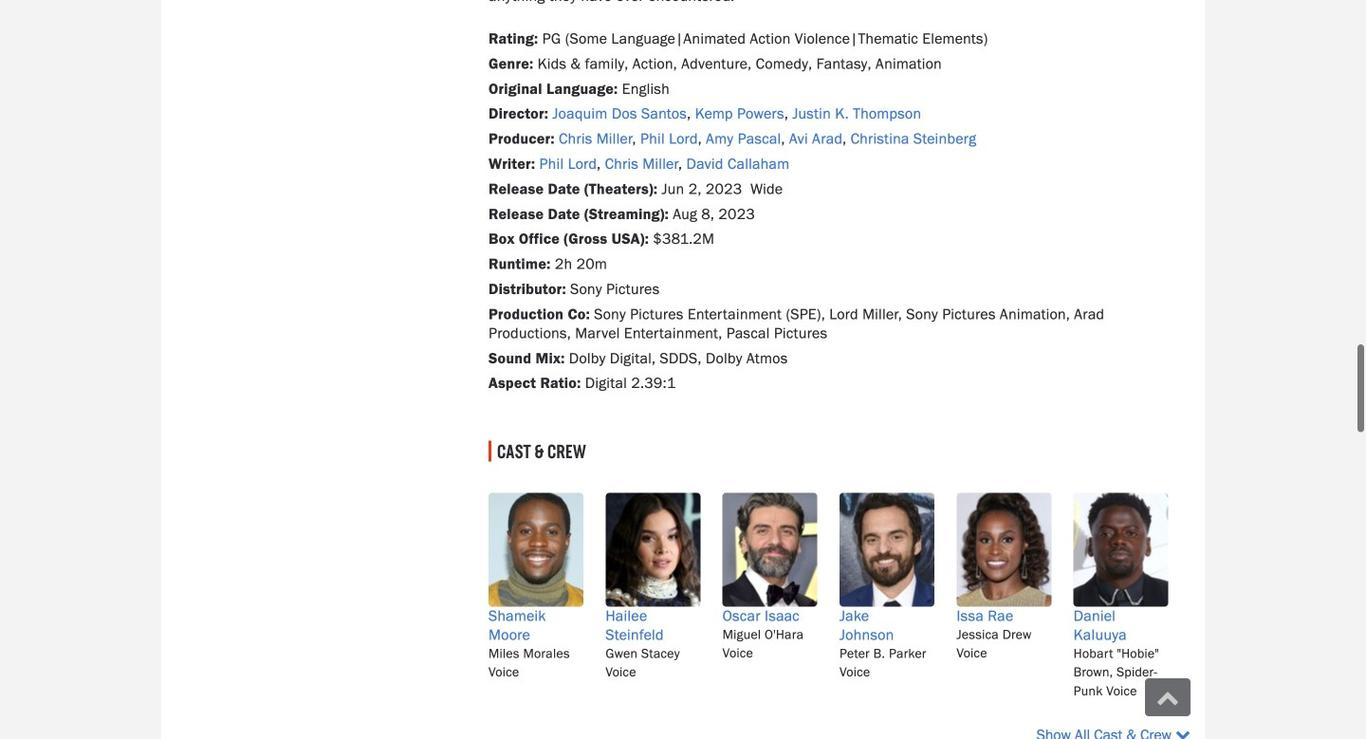 Task type: locate. For each thing, give the bounding box(es) containing it.
issa rae image
[[957, 493, 1052, 607]]

daniel kaluuya image
[[1074, 493, 1169, 607]]

shameik moore image
[[489, 493, 584, 607]]



Task type: vqa. For each thing, say whether or not it's contained in the screenshot.
Hailee Steinfeld image
yes



Task type: describe. For each thing, give the bounding box(es) containing it.
jake johnson image
[[840, 493, 935, 607]]

oscar isaac image
[[723, 493, 818, 607]]

hailee steinfeld image
[[606, 493, 701, 607]]



